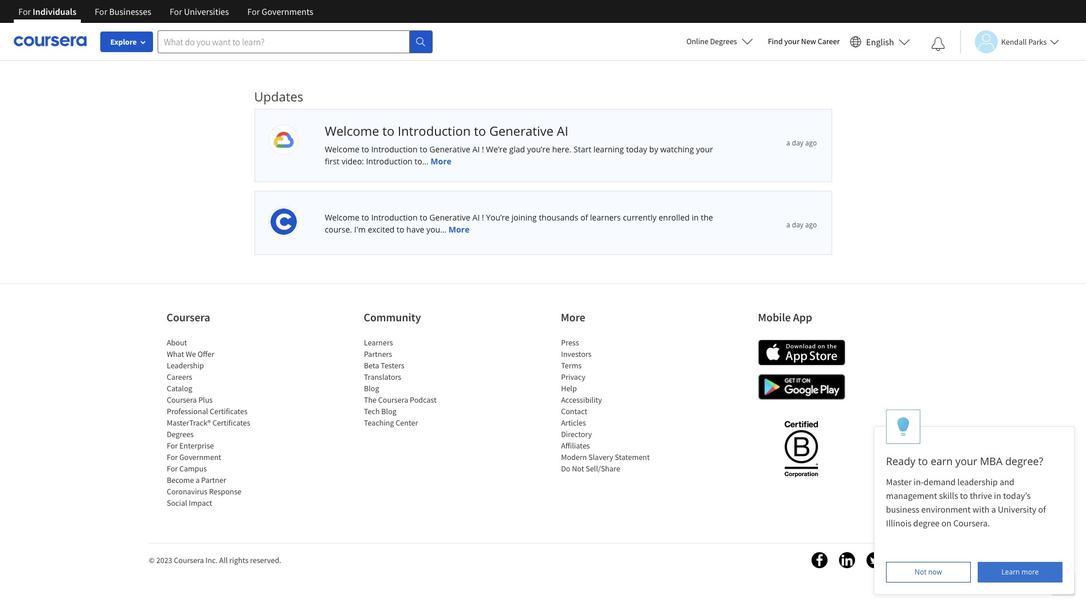 Task type: locate. For each thing, give the bounding box(es) containing it.
for left businesses
[[95, 6, 107, 17]]

podcast
[[410, 395, 436, 405]]

3 list from the left
[[561, 337, 659, 475]]

for businesses
[[95, 6, 151, 17]]

tech
[[364, 407, 380, 417]]

careers link
[[167, 372, 192, 382]]

degrees right online
[[710, 36, 737, 46]]

2 ! from the top
[[482, 212, 484, 223]]

to…
[[415, 156, 429, 167]]

2 list from the left
[[364, 337, 461, 429]]

response
[[209, 487, 241, 497]]

list
[[167, 337, 264, 509], [364, 337, 461, 429], [561, 337, 659, 475]]

certificates
[[210, 407, 247, 417], [212, 418, 250, 428]]

0 horizontal spatial in
[[692, 212, 699, 223]]

ago
[[806, 138, 817, 148], [806, 220, 817, 230]]

degrees inside about what we offer leadership careers catalog coursera plus professional certificates mastertrack® certificates degrees for enterprise for government for campus become a partner coronavirus response social impact
[[167, 429, 193, 440]]

coursera image
[[14, 32, 87, 51]]

welcome to introduction to generative ai ! you're joining thousands of learners currently enrolled in the course. i'm excited to have you…
[[325, 212, 713, 235]]

0 vertical spatial generative
[[490, 122, 554, 139]]

coursera down catalog link
[[167, 395, 197, 405]]

list containing about
[[167, 337, 264, 509]]

blog up the teaching center link
[[381, 407, 396, 417]]

your
[[785, 36, 800, 46], [696, 144, 713, 155], [956, 455, 978, 468]]

enterprise
[[179, 441, 214, 451]]

more right you…
[[449, 224, 470, 235]]

start
[[574, 144, 592, 155]]

professional
[[167, 407, 208, 417]]

list containing learners
[[364, 337, 461, 429]]

0 horizontal spatial of
[[581, 212, 588, 223]]

degrees
[[710, 36, 737, 46], [167, 429, 193, 440]]

about
[[167, 338, 187, 348]]

logo of certified b corporation image
[[778, 415, 825, 483]]

for left "individuals"
[[18, 6, 31, 17]]

affiliates link
[[561, 441, 590, 451]]

degrees down mastertrack® on the left
[[167, 429, 193, 440]]

not down modern
[[572, 464, 584, 474]]

1 ago from the top
[[806, 138, 817, 148]]

0 vertical spatial welcome
[[325, 122, 379, 139]]

in right "thrive"
[[994, 490, 1002, 502]]

0 vertical spatial more
[[431, 156, 452, 167]]

about link
[[167, 338, 187, 348]]

we're
[[486, 144, 507, 155]]

blog up the
[[364, 384, 379, 394]]

1 vertical spatial !
[[482, 212, 484, 223]]

catalog
[[167, 384, 192, 394]]

ai for welcome to introduction to generative ai
[[557, 122, 569, 139]]

1 vertical spatial a day ago
[[787, 220, 817, 230]]

© 2023 coursera inc. all rights reserved.
[[149, 556, 281, 566]]

modern slavery statement link
[[561, 452, 650, 463]]

ai inside the "welcome to introduction to generative ai ! we're glad you're here. start learning today by watching your first video: introduction to…"
[[473, 144, 480, 155]]

learn
[[1002, 568, 1020, 577]]

welcome for welcome to introduction to generative ai ! we're glad you're here. start learning today by watching your first video: introduction to…
[[325, 144, 360, 155]]

the coursera podcast link
[[364, 395, 436, 405]]

ai left we're
[[473, 144, 480, 155]]

0 horizontal spatial degrees
[[167, 429, 193, 440]]

for
[[18, 6, 31, 17], [95, 6, 107, 17], [170, 6, 182, 17], [247, 6, 260, 17], [167, 441, 178, 451], [167, 452, 178, 463], [167, 464, 178, 474]]

generative down "welcome to introduction to generative ai"
[[430, 144, 471, 155]]

leadership
[[167, 361, 204, 371]]

0 vertical spatial of
[[581, 212, 588, 223]]

of right university
[[1039, 504, 1046, 515]]

welcome inside welcome to introduction to generative ai ! you're joining thousands of learners currently enrolled in the course. i'm excited to have you…
[[325, 212, 360, 223]]

None search field
[[158, 30, 433, 53]]

more button right you…
[[449, 224, 470, 236]]

mastertrack® certificates link
[[167, 418, 250, 428]]

what
[[167, 349, 184, 360]]

certificates down professional certificates link
[[212, 418, 250, 428]]

careers
[[167, 372, 192, 382]]

government
[[179, 452, 221, 463]]

coursera left inc.
[[174, 556, 204, 566]]

ai up here.
[[557, 122, 569, 139]]

find your new career
[[768, 36, 840, 46]]

generative inside the "welcome to introduction to generative ai ! we're glad you're here. start learning today by watching your first video: introduction to…"
[[430, 144, 471, 155]]

rights
[[229, 556, 249, 566]]

new
[[802, 36, 817, 46]]

of inside welcome to introduction to generative ai ! you're joining thousands of learners currently enrolled in the course. i'm excited to have you…
[[581, 212, 588, 223]]

not now
[[915, 568, 943, 577]]

show notifications image
[[932, 37, 946, 51]]

2 a day ago from the top
[[787, 220, 817, 230]]

ready
[[886, 455, 916, 468]]

What do you want to learn? text field
[[158, 30, 410, 53]]

and
[[1000, 476, 1015, 488]]

center
[[396, 418, 418, 428]]

in
[[692, 212, 699, 223], [994, 490, 1002, 502]]

beta testers link
[[364, 361, 404, 371]]

find
[[768, 36, 783, 46]]

2 ago from the top
[[806, 220, 817, 230]]

coursera instagram image
[[922, 553, 938, 569]]

1 horizontal spatial list
[[364, 337, 461, 429]]

lightbulb tip image
[[898, 417, 910, 437]]

0 vertical spatial ai
[[557, 122, 569, 139]]

coursera up about link at the left bottom of page
[[167, 310, 210, 325]]

1 ! from the top
[[482, 144, 484, 155]]

1 horizontal spatial degrees
[[710, 36, 737, 46]]

for up for campus "link"
[[167, 452, 178, 463]]

generative up you…
[[430, 212, 471, 223]]

degree
[[914, 518, 940, 529]]

1 vertical spatial not
[[915, 568, 927, 577]]

teaching
[[364, 418, 394, 428]]

1 vertical spatial degrees
[[167, 429, 193, 440]]

articles
[[561, 418, 586, 428]]

not left now
[[915, 568, 927, 577]]

0 vertical spatial ago
[[806, 138, 817, 148]]

more for have
[[449, 224, 470, 235]]

coursera
[[167, 310, 210, 325], [167, 395, 197, 405], [378, 395, 408, 405], [174, 556, 204, 566]]

2 vertical spatial generative
[[430, 212, 471, 223]]

thousands
[[539, 212, 579, 223]]

your right find
[[785, 36, 800, 46]]

2 vertical spatial welcome
[[325, 212, 360, 223]]

welcome
[[325, 122, 379, 139], [325, 144, 360, 155], [325, 212, 360, 223]]

1 horizontal spatial your
[[785, 36, 800, 46]]

welcome up first
[[325, 144, 360, 155]]

for individuals
[[18, 6, 76, 17]]

generative for welcome to introduction to generative ai ! we're glad you're here. start learning today by watching your first video: introduction to…
[[430, 144, 471, 155]]

offer
[[197, 349, 214, 360]]

introduction inside welcome to introduction to generative ai ! you're joining thousands of learners currently enrolled in the course. i'm excited to have you…
[[371, 212, 418, 223]]

! for we're
[[482, 144, 484, 155]]

2 welcome from the top
[[325, 144, 360, 155]]

master in-demand leadership and management skills to thrive in today's business environment with a university of illinois degree on coursera.
[[886, 476, 1048, 529]]

video:
[[342, 156, 364, 167]]

more button for to…
[[431, 155, 452, 167]]

alice element
[[874, 410, 1075, 595]]

blog
[[364, 384, 379, 394], [381, 407, 396, 417]]

of
[[581, 212, 588, 223], [1039, 504, 1046, 515]]

environment
[[922, 504, 971, 515]]

0 vertical spatial !
[[482, 144, 484, 155]]

0 vertical spatial degrees
[[710, 36, 737, 46]]

list containing press
[[561, 337, 659, 475]]

the
[[701, 212, 713, 223]]

ai inside welcome to introduction to generative ai ! you're joining thousands of learners currently enrolled in the course. i'm excited to have you…
[[473, 212, 480, 223]]

more right to…
[[431, 156, 452, 167]]

1 horizontal spatial not
[[915, 568, 927, 577]]

your right watching
[[696, 144, 713, 155]]

introduction for welcome to introduction to generative ai ! we're glad you're here. start learning today by watching your first video: introduction to…
[[371, 144, 418, 155]]

coursera plus link
[[167, 395, 213, 405]]

1 vertical spatial more
[[449, 224, 470, 235]]

0 horizontal spatial not
[[572, 464, 584, 474]]

generative inside welcome to introduction to generative ai ! you're joining thousands of learners currently enrolled in the course. i'm excited to have you…
[[430, 212, 471, 223]]

welcome up the course.
[[325, 212, 360, 223]]

0 vertical spatial certificates
[[210, 407, 247, 417]]

earn
[[931, 455, 953, 468]]

in inside the master in-demand leadership and management skills to thrive in today's business environment with a university of illinois degree on coursera.
[[994, 490, 1002, 502]]

individuals
[[33, 6, 76, 17]]

find your new career link
[[763, 34, 846, 49]]

thrive
[[970, 490, 993, 502]]

2 horizontal spatial list
[[561, 337, 659, 475]]

0 vertical spatial more button
[[431, 155, 452, 167]]

your inside alice element
[[956, 455, 978, 468]]

2 vertical spatial ai
[[473, 212, 480, 223]]

your up leadership
[[956, 455, 978, 468]]

1 a day ago from the top
[[787, 138, 817, 148]]

2 horizontal spatial your
[[956, 455, 978, 468]]

1 vertical spatial generative
[[430, 144, 471, 155]]

coursera youtube image
[[894, 553, 910, 569]]

more button for have
[[449, 224, 470, 236]]

1 horizontal spatial in
[[994, 490, 1002, 502]]

coursera up tech blog link
[[378, 395, 408, 405]]

here.
[[552, 144, 572, 155]]

0 horizontal spatial list
[[167, 337, 264, 509]]

explore button
[[100, 32, 153, 52]]

list for community
[[364, 337, 461, 429]]

0 vertical spatial day
[[792, 138, 804, 148]]

! left we're
[[482, 144, 484, 155]]

online degrees button
[[678, 29, 763, 54]]

0 vertical spatial a day ago
[[787, 138, 817, 148]]

certificates up mastertrack® certificates link
[[210, 407, 247, 417]]

3 welcome from the top
[[325, 212, 360, 223]]

the
[[364, 395, 376, 405]]

1 horizontal spatial of
[[1039, 504, 1046, 515]]

0 vertical spatial blog
[[364, 384, 379, 394]]

degrees link
[[167, 429, 193, 440]]

terms
[[561, 361, 582, 371]]

0 vertical spatial in
[[692, 212, 699, 223]]

2 vertical spatial your
[[956, 455, 978, 468]]

0 horizontal spatial your
[[696, 144, 713, 155]]

welcome up video:
[[325, 122, 379, 139]]

welcome inside the "welcome to introduction to generative ai ! we're glad you're here. start learning today by watching your first video: introduction to…"
[[325, 144, 360, 155]]

generative up glad
[[490, 122, 554, 139]]

1 vertical spatial of
[[1039, 504, 1046, 515]]

professional certificates link
[[167, 407, 247, 417]]

! inside welcome to introduction to generative ai ! you're joining thousands of learners currently enrolled in the course. i'm excited to have you…
[[482, 212, 484, 223]]

to
[[383, 122, 395, 139], [474, 122, 486, 139], [362, 144, 369, 155], [420, 144, 428, 155], [362, 212, 369, 223], [420, 212, 428, 223], [397, 224, 405, 235], [919, 455, 928, 468], [960, 490, 968, 502]]

more up press link
[[561, 310, 586, 325]]

! left you're
[[482, 212, 484, 223]]

1 vertical spatial your
[[696, 144, 713, 155]]

kendall
[[1002, 36, 1027, 47]]

more button right to…
[[431, 155, 452, 167]]

partner
[[201, 475, 226, 486]]

0 vertical spatial not
[[572, 464, 584, 474]]

1 horizontal spatial blog
[[381, 407, 396, 417]]

1 vertical spatial day
[[792, 220, 804, 230]]

of left learners
[[581, 212, 588, 223]]

1 vertical spatial more button
[[449, 224, 470, 236]]

learn more link
[[978, 563, 1063, 583]]

all
[[219, 556, 228, 566]]

1 list from the left
[[167, 337, 264, 509]]

ai left you're
[[473, 212, 480, 223]]

do
[[561, 464, 570, 474]]

1 vertical spatial welcome
[[325, 144, 360, 155]]

1 vertical spatial in
[[994, 490, 1002, 502]]

1 vertical spatial ai
[[473, 144, 480, 155]]

generative
[[490, 122, 554, 139], [430, 144, 471, 155], [430, 212, 471, 223]]

learners
[[590, 212, 621, 223]]

introduction for welcome to introduction to generative ai
[[398, 122, 471, 139]]

ai
[[557, 122, 569, 139], [473, 144, 480, 155], [473, 212, 480, 223]]

in left 'the' on the top
[[692, 212, 699, 223]]

we
[[185, 349, 196, 360]]

partners
[[364, 349, 392, 360]]

1 welcome from the top
[[325, 122, 379, 139]]

! inside the "welcome to introduction to generative ai ! we're glad you're here. start learning today by watching your first video: introduction to…"
[[482, 144, 484, 155]]

1 vertical spatial ago
[[806, 220, 817, 230]]



Task type: describe. For each thing, give the bounding box(es) containing it.
learners link
[[364, 338, 393, 348]]

coursera inside about what we offer leadership careers catalog coursera plus professional certificates mastertrack® certificates degrees for enterprise for government for campus become a partner coronavirus response social impact
[[167, 395, 197, 405]]

to inside the master in-demand leadership and management skills to thrive in today's business environment with a university of illinois degree on coursera.
[[960, 490, 968, 502]]

for left universities
[[170, 6, 182, 17]]

plus
[[198, 395, 213, 405]]

list for coursera
[[167, 337, 264, 509]]

kendall parks button
[[960, 30, 1060, 53]]

blog link
[[364, 384, 379, 394]]

welcome for welcome to introduction to generative ai ! you're joining thousands of learners currently enrolled in the course. i'm excited to have you…
[[325, 212, 360, 223]]

universities
[[184, 6, 229, 17]]

degrees inside popup button
[[710, 36, 737, 46]]

you're
[[486, 212, 510, 223]]

in inside welcome to introduction to generative ai ! you're joining thousands of learners currently enrolled in the course. i'm excited to have you…
[[692, 212, 699, 223]]

investors
[[561, 349, 592, 360]]

learn more
[[1002, 568, 1039, 577]]

modern
[[561, 452, 587, 463]]

university
[[998, 504, 1037, 515]]

inc.
[[206, 556, 218, 566]]

2 vertical spatial more
[[561, 310, 586, 325]]

learners
[[364, 338, 393, 348]]

coursera linkedin image
[[839, 553, 855, 569]]

your inside the "welcome to introduction to generative ai ! we're glad you're here. start learning today by watching your first video: introduction to…"
[[696, 144, 713, 155]]

first
[[325, 156, 340, 167]]

press link
[[561, 338, 579, 348]]

help center image
[[1057, 577, 1071, 591]]

coursera inside learners partners beta testers translators blog the coursera podcast tech blog teaching center
[[378, 395, 408, 405]]

statement
[[615, 452, 650, 463]]

today
[[626, 144, 648, 155]]

download on the app store image
[[758, 340, 845, 366]]

for campus link
[[167, 464, 207, 474]]

now
[[929, 568, 943, 577]]

do not sell/share link
[[561, 464, 620, 474]]

teaching center link
[[364, 418, 418, 428]]

mba
[[981, 455, 1003, 468]]

coursera.
[[954, 518, 990, 529]]

english button
[[846, 23, 915, 60]]

impact
[[189, 498, 212, 509]]

reserved.
[[250, 556, 281, 566]]

for up the 'become'
[[167, 464, 178, 474]]

for government link
[[167, 452, 221, 463]]

by
[[650, 144, 659, 155]]

today's
[[1004, 490, 1031, 502]]

help link
[[561, 384, 577, 394]]

learners partners beta testers translators blog the coursera podcast tech blog teaching center
[[364, 338, 436, 428]]

illinois
[[886, 518, 912, 529]]

kendall parks
[[1002, 36, 1047, 47]]

translators link
[[364, 372, 401, 382]]

banner navigation
[[9, 0, 323, 23]]

list for more
[[561, 337, 659, 475]]

2 day from the top
[[792, 220, 804, 230]]

learning
[[594, 144, 624, 155]]

1 day from the top
[[792, 138, 804, 148]]

welcome to introduction to generative ai
[[325, 122, 569, 139]]

beta
[[364, 361, 379, 371]]

mobile app
[[758, 310, 813, 325]]

master
[[886, 476, 912, 488]]

excited
[[368, 224, 395, 235]]

©
[[149, 556, 155, 566]]

introduction for welcome to introduction to generative ai ! you're joining thousands of learners currently enrolled in the course. i'm excited to have you…
[[371, 212, 418, 223]]

on
[[942, 518, 952, 529]]

for down 'degrees' link at left
[[167, 441, 178, 451]]

ai for welcome to introduction to generative ai ! we're glad you're here. start learning today by watching your first video: introduction to…
[[473, 144, 480, 155]]

about what we offer leadership careers catalog coursera plus professional certificates mastertrack® certificates degrees for enterprise for government for campus become a partner coronavirus response social impact
[[167, 338, 250, 509]]

investors link
[[561, 349, 592, 360]]

coronavirus response link
[[167, 487, 241, 497]]

of inside the master in-demand leadership and management skills to thrive in today's business environment with a university of illinois degree on coursera.
[[1039, 504, 1046, 515]]

app
[[793, 310, 813, 325]]

help
[[561, 384, 577, 394]]

you're
[[527, 144, 550, 155]]

coursera twitter image
[[867, 553, 883, 569]]

press investors terms privacy help accessibility contact articles directory affiliates modern slavery statement do not sell/share
[[561, 338, 650, 474]]

community
[[364, 310, 421, 325]]

governments
[[262, 6, 313, 17]]

privacy
[[561, 372, 585, 382]]

become
[[167, 475, 194, 486]]

for left governments
[[247, 6, 260, 17]]

mastertrack®
[[167, 418, 211, 428]]

glad
[[509, 144, 525, 155]]

not inside button
[[915, 568, 927, 577]]

1 vertical spatial blog
[[381, 407, 396, 417]]

i'm
[[354, 224, 366, 235]]

accessibility link
[[561, 395, 602, 405]]

business
[[886, 504, 920, 515]]

0 horizontal spatial blog
[[364, 384, 379, 394]]

coursera facebook image
[[812, 553, 828, 569]]

tech blog link
[[364, 407, 396, 417]]

updates
[[254, 88, 304, 105]]

have
[[407, 224, 425, 235]]

partners link
[[364, 349, 392, 360]]

sell/share
[[586, 464, 620, 474]]

campus
[[179, 464, 207, 474]]

directory
[[561, 429, 592, 440]]

1 vertical spatial certificates
[[212, 418, 250, 428]]

joining
[[512, 212, 537, 223]]

course.
[[325, 224, 352, 235]]

welcome to introduction to generative ai ! we're glad you're here. start learning today by watching your first video: introduction to…
[[325, 144, 713, 167]]

a inside about what we offer leadership careers catalog coursera plus professional certificates mastertrack® certificates degrees for enterprise for government for campus become a partner coronavirus response social impact
[[195, 475, 199, 486]]

social impact link
[[167, 498, 212, 509]]

not now button
[[886, 563, 971, 583]]

a inside the master in-demand leadership and management skills to thrive in today's business environment with a university of illinois degree on coursera.
[[992, 504, 996, 515]]

currently
[[623, 212, 657, 223]]

generative for welcome to introduction to generative ai ! you're joining thousands of learners currently enrolled in the course. i'm excited to have you…
[[430, 212, 471, 223]]

generative for welcome to introduction to generative ai
[[490, 122, 554, 139]]

ai for welcome to introduction to generative ai ! you're joining thousands of learners currently enrolled in the course. i'm excited to have you…
[[473, 212, 480, 223]]

for universities
[[170, 6, 229, 17]]

management
[[886, 490, 938, 502]]

more for to…
[[431, 156, 452, 167]]

businesses
[[109, 6, 151, 17]]

2023
[[156, 556, 172, 566]]

0 vertical spatial your
[[785, 36, 800, 46]]

! for you're
[[482, 212, 484, 223]]

press
[[561, 338, 579, 348]]

testers
[[381, 361, 404, 371]]

welcome for welcome to introduction to generative ai
[[325, 122, 379, 139]]

not inside press investors terms privacy help accessibility contact articles directory affiliates modern slavery statement do not sell/share
[[572, 464, 584, 474]]

coronavirus
[[167, 487, 207, 497]]

with
[[973, 504, 990, 515]]

get it on google play image
[[758, 374, 845, 400]]

for enterprise link
[[167, 441, 214, 451]]



Task type: vqa. For each thing, say whether or not it's contained in the screenshot.
Facing
no



